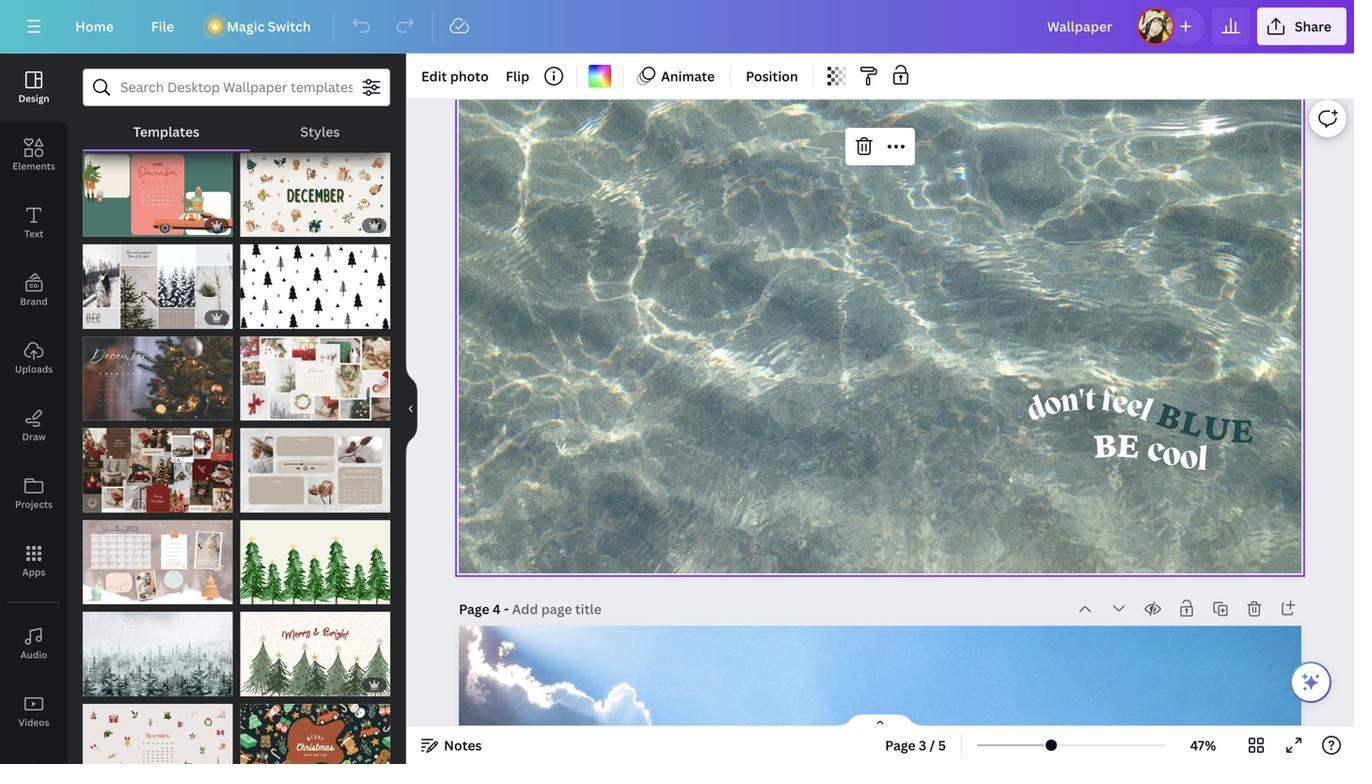 Task type: describe. For each thing, give the bounding box(es) containing it.
beige aesthetic december 2023 organizer desktop wallpaper image
[[240, 429, 390, 513]]

n
[[1059, 386, 1081, 421]]

red and brown aesthetic vision board photo collage christmas desktop wallpaper group
[[83, 417, 233, 513]]

videos
[[18, 717, 49, 730]]

beige modern moodboard christmas photo collage december desktop wallpaper group
[[240, 325, 390, 421]]

templates button
[[83, 114, 250, 150]]

c
[[1143, 433, 1169, 472]]

/
[[930, 737, 935, 755]]

e inside l u e
[[1230, 408, 1255, 452]]

e right f
[[1123, 391, 1147, 427]]

flip button
[[498, 61, 537, 91]]

animate
[[661, 67, 715, 85]]

apps button
[[0, 528, 68, 596]]

uploads button
[[0, 325, 68, 392]]

colorful cute christmas illustration december calendar desktop wallpaper group
[[83, 693, 233, 765]]

main menu bar
[[0, 0, 1355, 54]]

notes button
[[414, 731, 490, 761]]

Design title text field
[[1033, 8, 1130, 45]]

e right t
[[1110, 387, 1131, 423]]

photo
[[450, 67, 489, 85]]

d
[[1023, 393, 1051, 430]]

watercolor christmas trees desktop wallpaper image
[[240, 521, 390, 605]]

o left u
[[1160, 438, 1185, 477]]

t
[[1086, 385, 1096, 419]]

47%
[[1191, 737, 1217, 755]]

white and grey aesthetic watercolor christmas forest desktop wallpaper group
[[83, 601, 233, 697]]

white & black christmas tree desktop wallpaper image
[[240, 245, 390, 329]]

side panel tab list
[[0, 54, 68, 765]]

-
[[504, 601, 509, 619]]

text
[[24, 228, 43, 240]]

switch
[[268, 17, 311, 35]]

green minimalist christmas 2023 december wallpaper group
[[83, 325, 233, 421]]

l
[[1177, 399, 1209, 446]]

draw button
[[0, 392, 68, 460]]

3
[[919, 737, 927, 755]]

b e c o o l
[[1093, 423, 1210, 480]]

green minimalist christmas 2023 december wallpaper image
[[83, 337, 233, 421]]

l inside b e c o o l
[[1197, 444, 1210, 480]]

colorful cute christmas illustration december calendar desktop wallpaper image
[[83, 704, 233, 765]]

magic
[[227, 17, 265, 35]]

white and grey aesthetic watercolor christmas forest desktop wallpaper image
[[83, 612, 233, 697]]

0 horizontal spatial l
[[1136, 396, 1157, 430]]

47% button
[[1173, 731, 1234, 761]]

Search Desktop Wallpaper templates search field
[[120, 70, 353, 105]]

design button
[[0, 54, 68, 121]]

red and brown aesthetic vision board photo collage christmas desktop wallpaper image
[[83, 429, 233, 513]]

cute illustrated christmas calendar december 2023 organizer desktop wallpaper group
[[83, 142, 233, 237]]

o inside o n ' t
[[1042, 388, 1065, 425]]

beige aesthetic december 2023 organizer desktop wallpaper group
[[240, 417, 390, 513]]

show pages image
[[835, 714, 926, 729]]

5
[[939, 737, 947, 755]]

share button
[[1258, 8, 1347, 45]]

projects
[[15, 499, 53, 511]]

hide image
[[405, 364, 418, 454]]

f
[[1100, 386, 1115, 420]]



Task type: locate. For each thing, give the bounding box(es) containing it.
b down f
[[1093, 423, 1119, 467]]

edit photo
[[421, 67, 489, 85]]

f e e
[[1100, 386, 1147, 427]]

l
[[1136, 396, 1157, 430], [1197, 444, 1210, 480]]

page 3 / 5 button
[[878, 731, 954, 761]]

1 horizontal spatial page
[[885, 737, 916, 755]]

brand
[[20, 295, 48, 308]]

text button
[[0, 189, 68, 257]]

audio button
[[0, 611, 68, 678]]

1 vertical spatial l
[[1197, 444, 1210, 480]]

share
[[1295, 17, 1332, 35]]

apps
[[22, 566, 46, 579]]

e
[[1230, 408, 1255, 452], [1116, 423, 1141, 467]]

design
[[18, 92, 49, 105]]

1 horizontal spatial e
[[1230, 408, 1255, 452]]

home link
[[60, 8, 129, 45]]

no color image
[[589, 65, 612, 87]]

animate button
[[631, 61, 723, 91]]

beige modern moodboard christmas photo collage december desktop wallpaper image
[[240, 337, 390, 421]]

o n ' t
[[1042, 385, 1096, 425]]

b
[[1152, 391, 1189, 440], [1093, 423, 1119, 467]]

1 horizontal spatial l
[[1197, 444, 1210, 480]]

position button
[[739, 61, 806, 91]]

e
[[1110, 387, 1131, 423], [1123, 391, 1147, 427]]

l u e
[[1177, 399, 1255, 452]]

cream and green aesthetic merry & bright desktop wallpaper group
[[240, 601, 390, 697]]

magic switch button
[[197, 8, 326, 45]]

videos button
[[0, 678, 68, 746]]

watercolor christmas trees desktop wallpaper group
[[240, 509, 390, 605]]

page
[[459, 601, 490, 619], [885, 737, 916, 755]]

position
[[746, 67, 799, 85]]

templates
[[133, 123, 200, 141]]

o
[[1042, 388, 1065, 425], [1160, 438, 1185, 477], [1178, 441, 1201, 479]]

0 vertical spatial page
[[459, 601, 490, 619]]

file button
[[136, 8, 189, 45]]

uploads
[[15, 363, 53, 376]]

0 horizontal spatial e
[[1116, 423, 1141, 467]]

cream and green aesthetic merry & bright desktop wallpaper image
[[240, 612, 390, 697]]

u
[[1201, 404, 1235, 451]]

canva assistant image
[[1300, 672, 1323, 694]]

b for b
[[1152, 391, 1189, 440]]

e right l at the bottom right
[[1230, 408, 1255, 452]]

0 vertical spatial l
[[1136, 396, 1157, 430]]

notes
[[444, 737, 482, 755]]

file
[[151, 17, 174, 35]]

flip
[[506, 67, 530, 85]]

elements button
[[0, 121, 68, 189]]

page for page 3 / 5
[[885, 737, 916, 755]]

b for b e c o o l
[[1093, 423, 1119, 467]]

december festive christmas desktop wallpaper group
[[240, 142, 390, 237]]

draw
[[22, 431, 46, 444]]

'
[[1078, 385, 1087, 419]]

e left c
[[1116, 423, 1141, 467]]

edit
[[421, 67, 447, 85]]

o right c
[[1178, 441, 1201, 479]]

edit photo button
[[414, 61, 496, 91]]

o left the '
[[1042, 388, 1065, 425]]

december festive christmas desktop wallpaper image
[[240, 153, 390, 237]]

page for page 4 -
[[459, 601, 490, 619]]

brand button
[[0, 257, 68, 325]]

4
[[493, 601, 501, 619]]

audio
[[20, 649, 47, 662]]

projects button
[[0, 460, 68, 528]]

0 horizontal spatial page
[[459, 601, 490, 619]]

page 3 / 5
[[885, 737, 947, 755]]

elements
[[12, 160, 55, 173]]

b left u
[[1152, 391, 1189, 440]]

Page title text field
[[512, 600, 604, 619]]

l right c
[[1197, 444, 1210, 480]]

1 vertical spatial page
[[885, 737, 916, 755]]

magic switch
[[227, 17, 311, 35]]

page 4 -
[[459, 601, 512, 619]]

1 horizontal spatial b
[[1152, 391, 1189, 440]]

beige pink white elegant december 2022 christmas desktop wallpaper group
[[83, 509, 233, 605]]

page left 3
[[885, 737, 916, 755]]

beige pink white elegant december 2022 christmas desktop wallpaper image
[[83, 521, 233, 605]]

page left 4
[[459, 601, 490, 619]]

b inside b e c o o l
[[1093, 423, 1119, 467]]

page inside button
[[885, 737, 916, 755]]

green cute christmas patterns background desktop wallpaper group
[[240, 693, 390, 765]]

styles button
[[250, 114, 390, 150]]

white & black christmas tree desktop wallpaper group
[[240, 233, 390, 329]]

aesthetic winter december 2022 organizer calendar desktop  wallpaper group
[[83, 233, 233, 329]]

home
[[75, 17, 114, 35]]

e inside b e c o o l
[[1116, 423, 1141, 467]]

styles
[[300, 123, 340, 141]]

l right f
[[1136, 396, 1157, 430]]

aesthetic winter december 2022 organizer calendar desktop  wallpaper image
[[83, 245, 233, 329]]

0 horizontal spatial b
[[1093, 423, 1119, 467]]



Task type: vqa. For each thing, say whether or not it's contained in the screenshot.
Page Title text field
yes



